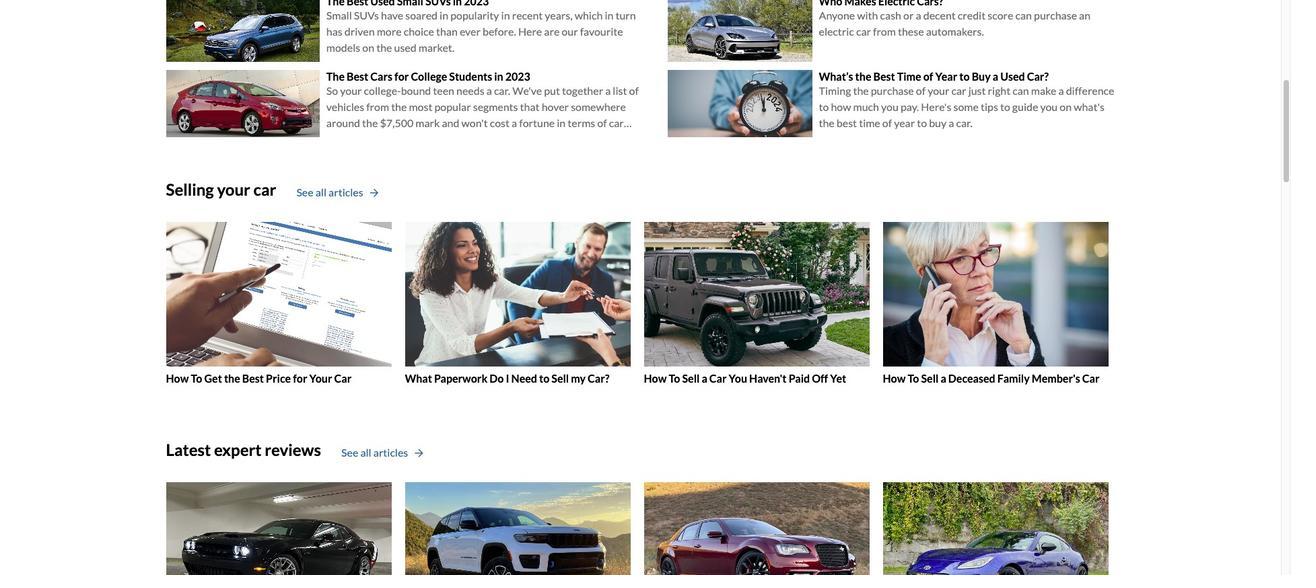 Task type: locate. For each thing, give the bounding box(es) containing it.
the left best
[[819, 117, 835, 129]]

sell inside how to sell a deceased family member's car link
[[922, 372, 939, 385]]

sell inside how to sell a car you haven't paid off yet link
[[683, 372, 700, 385]]

see all articles left arrow right icon
[[342, 447, 408, 460]]

0 vertical spatial see all articles link
[[297, 185, 378, 201]]

a right buy
[[949, 117, 955, 129]]

see for latest expert reviews
[[342, 447, 359, 460]]

what paperwork do i need to sell my car? image
[[405, 222, 631, 367]]

0 horizontal spatial purchase
[[871, 84, 915, 97]]

arrow right image
[[370, 189, 378, 198]]

1 horizontal spatial car
[[710, 372, 727, 385]]

you
[[729, 372, 748, 385]]

1 how from the left
[[166, 372, 189, 385]]

car right member's
[[1083, 372, 1100, 385]]

small suvs have soared in popularity in recent years, which in turn has driven more choice than ever before. here are our favourite models on the used market.
[[327, 9, 636, 54]]

1 horizontal spatial car?
[[1028, 70, 1049, 83]]

0 vertical spatial purchase
[[1035, 9, 1078, 22]]

from
[[874, 25, 896, 38], [367, 100, 389, 113]]

somewhere
[[571, 100, 626, 113]]

how for how to sell a deceased family member's car
[[883, 372, 906, 385]]

do
[[490, 372, 504, 385]]

articles left arrow right image
[[329, 186, 363, 199]]

favourite
[[580, 25, 623, 38]]

member's
[[1032, 372, 1081, 385]]

a right or
[[916, 9, 922, 22]]

year
[[895, 117, 915, 129]]

in down hover at left top
[[557, 117, 566, 129]]

0 horizontal spatial for
[[293, 372, 307, 385]]

0 vertical spatial can
[[1016, 9, 1033, 22]]

to left you
[[669, 372, 681, 385]]

car inside anyone with cash or a decent credit score can purchase an electric car from these automakers.
[[857, 25, 872, 38]]

car. down some
[[957, 117, 973, 129]]

1 vertical spatial can
[[1013, 84, 1030, 97]]

1 horizontal spatial you
[[1041, 100, 1058, 113]]

cash
[[881, 9, 902, 22]]

paperwork
[[434, 372, 488, 385]]

i
[[506, 372, 510, 385]]

these
[[899, 25, 925, 38]]

a right the buy
[[993, 70, 999, 83]]

students
[[449, 70, 492, 83]]

how to get the best price for your car link
[[166, 222, 392, 385]]

soared
[[406, 9, 438, 22]]

car. up segments
[[494, 84, 511, 97]]

selling
[[166, 180, 214, 199]]

0 horizontal spatial articles
[[329, 186, 363, 199]]

3 car from the left
[[1083, 372, 1100, 385]]

our
[[562, 25, 578, 38]]

1 horizontal spatial on
[[1060, 100, 1072, 113]]

purchase inside what's the best time of year to buy a used car? timing the purchase of your car just right can make a difference to how much you pay. here's some tips to guide you on what's the best time of year to buy a car.
[[871, 84, 915, 97]]

3 to from the left
[[908, 372, 920, 385]]

best inside what's the best time of year to buy a used car? timing the purchase of your car just right can make a difference to how much you pay. here's some tips to guide you on what's the best time of year to buy a car.
[[874, 70, 896, 83]]

models
[[327, 41, 361, 54]]

2023 chrysler 300 review image
[[644, 483, 870, 576]]

0 vertical spatial see all articles
[[297, 186, 363, 199]]

car
[[857, 25, 872, 38], [952, 84, 967, 97], [609, 117, 624, 129], [254, 180, 276, 199]]

purchase down time
[[871, 84, 915, 97]]

to left how
[[819, 100, 829, 113]]

a
[[916, 9, 922, 22], [993, 70, 999, 83], [487, 84, 492, 97], [606, 84, 611, 97], [1059, 84, 1065, 97], [512, 117, 517, 129], [949, 117, 955, 129], [702, 372, 708, 385], [941, 372, 947, 385]]

recent
[[512, 9, 543, 22]]

2 horizontal spatial to
[[908, 372, 920, 385]]

1 vertical spatial from
[[367, 100, 389, 113]]

1 horizontal spatial sell
[[683, 372, 700, 385]]

a left list
[[606, 84, 611, 97]]

1 vertical spatial all
[[361, 447, 372, 460]]

year
[[936, 70, 958, 83]]

difference
[[1067, 84, 1115, 97]]

1 vertical spatial on
[[1060, 100, 1072, 113]]

best right the
[[347, 70, 369, 83]]

are
[[544, 25, 560, 38]]

0 horizontal spatial your
[[217, 180, 251, 199]]

here
[[519, 25, 542, 38]]

your right selling
[[217, 180, 251, 199]]

the right 'get'
[[224, 372, 240, 385]]

won't
[[462, 117, 488, 129]]

on left what's
[[1060, 100, 1072, 113]]

to left deceased
[[908, 372, 920, 385]]

on inside what's the best time of year to buy a used car? timing the purchase of your car just right can make a difference to how much you pay. here's some tips to guide you on what's the best time of year to buy a car.
[[1060, 100, 1072, 113]]

put
[[544, 84, 560, 97]]

2 how from the left
[[644, 372, 667, 385]]

0 horizontal spatial all
[[316, 186, 327, 199]]

3 sell from the left
[[922, 372, 939, 385]]

0 vertical spatial from
[[874, 25, 896, 38]]

your inside the best cars for college students in 2023 so your college-bound teen needs a car. we've put together a list of vehicles from the most popular segments that hover somewhere around the $7,500 mark and won't cost a fortune in terms of car insurance.
[[340, 84, 362, 97]]

0 horizontal spatial sell
[[552, 372, 569, 385]]

your inside what's the best time of year to buy a used car? timing the purchase of your car just right can make a difference to how much you pay. here's some tips to guide you on what's the best time of year to buy a car.
[[928, 84, 950, 97]]

2 horizontal spatial best
[[874, 70, 896, 83]]

2 sell from the left
[[683, 372, 700, 385]]

selling your car
[[166, 180, 276, 199]]

0 vertical spatial for
[[395, 70, 409, 83]]

car left you
[[710, 372, 727, 385]]

to for how to get the best price for your car
[[191, 372, 202, 385]]

2 horizontal spatial car
[[1083, 372, 1100, 385]]

fortune
[[520, 117, 555, 129]]

electric
[[819, 25, 855, 38]]

family
[[998, 372, 1030, 385]]

for left your at bottom
[[293, 372, 307, 385]]

the right what's
[[856, 70, 872, 83]]

2023 dodge challenger review image
[[166, 483, 392, 576]]

the best cars for college students in 2023 so your college-bound teen needs a car. we've put together a list of vehicles from the most popular segments that hover somewhere around the $7,500 mark and won't cost a fortune in terms of car insurance.
[[327, 70, 639, 145]]

just
[[969, 84, 986, 97]]

make
[[1032, 84, 1057, 97]]

0 horizontal spatial car.
[[494, 84, 511, 97]]

how for how to get the best price for your car
[[166, 372, 189, 385]]

2 car from the left
[[710, 372, 727, 385]]

need
[[512, 372, 537, 385]]

from inside the best cars for college students in 2023 so your college-bound teen needs a car. we've put together a list of vehicles from the most popular segments that hover somewhere around the $7,500 mark and won't cost a fortune in terms of car insurance.
[[367, 100, 389, 113]]

car? up make
[[1028, 70, 1049, 83]]

how to get the best price for your car
[[166, 372, 352, 385]]

driven
[[345, 25, 375, 38]]

sell left my on the bottom
[[552, 372, 569, 385]]

2 horizontal spatial sell
[[922, 372, 939, 385]]

around
[[327, 117, 360, 129]]

how
[[166, 372, 189, 385], [644, 372, 667, 385], [883, 372, 906, 385]]

car. inside the best cars for college students in 2023 so your college-bound teen needs a car. we've put together a list of vehicles from the most popular segments that hover somewhere around the $7,500 mark and won't cost a fortune in terms of car insurance.
[[494, 84, 511, 97]]

guide
[[1013, 100, 1039, 113]]

articles for latest expert reviews
[[374, 447, 408, 460]]

1 horizontal spatial all
[[361, 447, 372, 460]]

1 vertical spatial see all articles link
[[342, 445, 423, 462]]

2 to from the left
[[669, 372, 681, 385]]

your up vehicles
[[340, 84, 362, 97]]

from inside anyone with cash or a decent credit score can purchase an electric car from these automakers.
[[874, 25, 896, 38]]

0 vertical spatial see
[[297, 186, 314, 199]]

1 to from the left
[[191, 372, 202, 385]]

all left arrow right icon
[[361, 447, 372, 460]]

time
[[898, 70, 922, 83]]

1 horizontal spatial purchase
[[1035, 9, 1078, 22]]

1 horizontal spatial your
[[340, 84, 362, 97]]

0 vertical spatial articles
[[329, 186, 363, 199]]

used
[[1001, 70, 1026, 83]]

who makes electric cars? image
[[668, 0, 813, 62]]

1 vertical spatial purchase
[[871, 84, 915, 97]]

1 vertical spatial for
[[293, 372, 307, 385]]

1 horizontal spatial best
[[347, 70, 369, 83]]

for inside the best cars for college students in 2023 so your college-bound teen needs a car. we've put together a list of vehicles from the most popular segments that hover somewhere around the $7,500 mark and won't cost a fortune in terms of car insurance.
[[395, 70, 409, 83]]

1 horizontal spatial articles
[[374, 447, 408, 460]]

2023 toyota gr86 review image
[[883, 483, 1109, 576]]

to for how to sell a deceased family member's car
[[908, 372, 920, 385]]

of down somewhere
[[598, 117, 607, 129]]

car
[[334, 372, 352, 385], [710, 372, 727, 385], [1083, 372, 1100, 385]]

you down make
[[1041, 100, 1058, 113]]

what's
[[1074, 100, 1105, 113]]

1 horizontal spatial to
[[669, 372, 681, 385]]

from down college-
[[367, 100, 389, 113]]

on down driven
[[363, 41, 375, 54]]

expert
[[214, 440, 262, 460]]

the
[[377, 41, 392, 54], [856, 70, 872, 83], [854, 84, 869, 97], [391, 100, 407, 113], [362, 117, 378, 129], [819, 117, 835, 129], [224, 372, 240, 385]]

articles
[[329, 186, 363, 199], [374, 447, 408, 460]]

car?
[[1028, 70, 1049, 83], [588, 372, 610, 385]]

of left "year"
[[924, 70, 934, 83]]

how to sell a car you haven't paid off yet link
[[644, 222, 870, 385]]

articles left arrow right icon
[[374, 447, 408, 460]]

how to sell a car you haven't paid off yet image
[[644, 222, 870, 367]]

see
[[297, 186, 314, 199], [342, 447, 359, 460]]

in up than
[[440, 9, 449, 22]]

price
[[266, 372, 291, 385]]

turn
[[616, 9, 636, 22]]

0 horizontal spatial see
[[297, 186, 314, 199]]

best left time
[[874, 70, 896, 83]]

2 horizontal spatial how
[[883, 372, 906, 385]]

1 vertical spatial see
[[342, 447, 359, 460]]

car right your at bottom
[[334, 372, 352, 385]]

paid
[[789, 372, 810, 385]]

1 horizontal spatial car.
[[957, 117, 973, 129]]

best
[[347, 70, 369, 83], [874, 70, 896, 83], [242, 372, 264, 385]]

see all articles left arrow right image
[[297, 186, 363, 199]]

years,
[[545, 9, 573, 22]]

see all articles link
[[297, 185, 378, 201], [342, 445, 423, 462]]

latest
[[166, 440, 211, 460]]

0 horizontal spatial you
[[882, 100, 899, 113]]

what paperwork do i need to sell my car? link
[[405, 222, 631, 385]]

1 vertical spatial car.
[[957, 117, 973, 129]]

sell left you
[[683, 372, 700, 385]]

cars
[[371, 70, 393, 83]]

0 horizontal spatial car?
[[588, 372, 610, 385]]

mark
[[416, 117, 440, 129]]

your down what's the best time of year to buy a used car? link
[[928, 84, 950, 97]]

off
[[812, 372, 829, 385]]

0 vertical spatial car?
[[1028, 70, 1049, 83]]

purchase left an on the top of page
[[1035, 9, 1078, 22]]

college-
[[364, 84, 401, 97]]

a left you
[[702, 372, 708, 385]]

popular
[[435, 100, 471, 113]]

a right make
[[1059, 84, 1065, 97]]

1 car from the left
[[334, 372, 352, 385]]

can down used
[[1013, 84, 1030, 97]]

0 horizontal spatial how
[[166, 372, 189, 385]]

here's
[[922, 100, 952, 113]]

to left 'get'
[[191, 372, 202, 385]]

a right cost
[[512, 117, 517, 129]]

0 horizontal spatial to
[[191, 372, 202, 385]]

see all articles
[[297, 186, 363, 199], [342, 447, 408, 460]]

your
[[310, 372, 332, 385]]

0 vertical spatial on
[[363, 41, 375, 54]]

1 horizontal spatial see
[[342, 447, 359, 460]]

sell for how to sell a car you haven't paid off yet
[[683, 372, 700, 385]]

the down more
[[377, 41, 392, 54]]

sell left deceased
[[922, 372, 939, 385]]

1 sell from the left
[[552, 372, 569, 385]]

you left pay.
[[882, 100, 899, 113]]

1 horizontal spatial how
[[644, 372, 667, 385]]

0 vertical spatial car.
[[494, 84, 511, 97]]

needs
[[457, 84, 485, 97]]

best left price
[[242, 372, 264, 385]]

to right need
[[540, 372, 550, 385]]

can right score
[[1016, 9, 1033, 22]]

1 vertical spatial articles
[[374, 447, 408, 460]]

in left turn
[[605, 9, 614, 22]]

all left arrow right image
[[316, 186, 327, 199]]

anyone with cash or a decent credit score can purchase an electric car from these automakers.
[[819, 9, 1091, 38]]

the up the $7,500
[[391, 100, 407, 113]]

the best cars for college students in 2023 image
[[166, 70, 320, 137]]

1 horizontal spatial for
[[395, 70, 409, 83]]

from down cash
[[874, 25, 896, 38]]

0 horizontal spatial car
[[334, 372, 352, 385]]

0 horizontal spatial from
[[367, 100, 389, 113]]

1 horizontal spatial from
[[874, 25, 896, 38]]

for right cars
[[395, 70, 409, 83]]

yet
[[831, 372, 847, 385]]

car inside what's the best time of year to buy a used car? timing the purchase of your car just right can make a difference to how much you pay. here's some tips to guide you on what's the best time of year to buy a car.
[[952, 84, 967, 97]]

3 how from the left
[[883, 372, 906, 385]]

2 horizontal spatial your
[[928, 84, 950, 97]]

car? right my on the bottom
[[588, 372, 610, 385]]

0 horizontal spatial on
[[363, 41, 375, 54]]

0 vertical spatial all
[[316, 186, 327, 199]]

1 vertical spatial see all articles
[[342, 447, 408, 460]]

see all articles link for selling your car
[[297, 185, 378, 201]]

to
[[191, 372, 202, 385], [669, 372, 681, 385], [908, 372, 920, 385]]

the
[[327, 70, 345, 83]]

$7,500
[[380, 117, 414, 129]]



Task type: vqa. For each thing, say whether or not it's contained in the screenshot.
Sedan Denver, CO
no



Task type: describe. For each thing, give the bounding box(es) containing it.
car. inside what's the best time of year to buy a used car? timing the purchase of your car just right can make a difference to how much you pay. here's some tips to guide you on what's the best time of year to buy a car.
[[957, 117, 973, 129]]

ever
[[460, 25, 481, 38]]

what's
[[819, 70, 854, 83]]

car inside the best cars for college students in 2023 so your college-bound teen needs a car. we've put together a list of vehicles from the most popular segments that hover somewhere around the $7,500 mark and won't cost a fortune in terms of car insurance.
[[609, 117, 624, 129]]

what's the best time of year to buy a used car? link
[[819, 70, 1049, 83]]

the up insurance.
[[362, 117, 378, 129]]

insurance.
[[327, 133, 375, 145]]

all for reviews
[[361, 447, 372, 460]]

suvs
[[354, 9, 379, 22]]

list
[[613, 84, 627, 97]]

latest expert reviews
[[166, 440, 321, 460]]

the best used small suvs in 2023 image
[[166, 0, 320, 62]]

together
[[562, 84, 604, 97]]

some
[[954, 100, 979, 113]]

most
[[409, 100, 433, 113]]

get
[[204, 372, 222, 385]]

segments
[[473, 100, 518, 113]]

0 horizontal spatial best
[[242, 372, 264, 385]]

a left deceased
[[941, 372, 947, 385]]

an
[[1080, 9, 1091, 22]]

automakers.
[[927, 25, 985, 38]]

used
[[394, 41, 417, 54]]

reviews
[[265, 440, 321, 460]]

what
[[405, 372, 432, 385]]

college
[[411, 70, 447, 83]]

2023
[[506, 70, 531, 83]]

car? inside what's the best time of year to buy a used car? timing the purchase of your car just right can make a difference to how much you pay. here's some tips to guide you on what's the best time of year to buy a car.
[[1028, 70, 1049, 83]]

popularity
[[451, 9, 499, 22]]

2023 jeep grand cherokee 4xe review image
[[405, 483, 631, 576]]

than
[[436, 25, 458, 38]]

a inside anyone with cash or a decent credit score can purchase an electric car from these automakers.
[[916, 9, 922, 22]]

how to sell a deceased family member's car
[[883, 372, 1100, 385]]

see all articles for reviews
[[342, 447, 408, 460]]

what's the best time of year to buy a used car? image
[[668, 70, 813, 137]]

car inside how to sell a car you haven't paid off yet link
[[710, 372, 727, 385]]

buy
[[930, 117, 947, 129]]

choice
[[404, 25, 434, 38]]

can inside anyone with cash or a decent credit score can purchase an electric car from these automakers.
[[1016, 9, 1033, 22]]

vehicles
[[327, 100, 364, 113]]

in left 2023
[[495, 70, 504, 83]]

see for selling your car
[[297, 186, 314, 199]]

a up segments
[[487, 84, 492, 97]]

more
[[377, 25, 402, 38]]

cost
[[490, 117, 510, 129]]

tips
[[981, 100, 999, 113]]

1 vertical spatial car?
[[588, 372, 610, 385]]

can inside what's the best time of year to buy a used car? timing the purchase of your car just right can make a difference to how much you pay. here's some tips to guide you on what's the best time of year to buy a car.
[[1013, 84, 1030, 97]]

car inside how to get the best price for your car link
[[334, 372, 352, 385]]

right
[[989, 84, 1011, 97]]

in up before.
[[502, 9, 510, 22]]

deceased
[[949, 372, 996, 385]]

how
[[831, 100, 852, 113]]

before.
[[483, 25, 517, 38]]

of left year
[[883, 117, 893, 129]]

how to sell a car you haven't paid off yet
[[644, 372, 847, 385]]

sell for how to sell a deceased family member's car
[[922, 372, 939, 385]]

to left the buy
[[960, 70, 970, 83]]

small
[[327, 9, 352, 22]]

how to sell a deceased family member's car image
[[883, 222, 1109, 367]]

market.
[[419, 41, 455, 54]]

how for how to sell a car you haven't paid off yet
[[644, 372, 667, 385]]

have
[[381, 9, 404, 22]]

terms
[[568, 117, 596, 129]]

credit
[[958, 9, 986, 22]]

what's the best time of year to buy a used car? timing the purchase of your car just right can make a difference to how much you pay. here's some tips to guide you on what's the best time of year to buy a car.
[[819, 70, 1115, 129]]

that
[[520, 100, 540, 113]]

hover
[[542, 100, 569, 113]]

which
[[575, 9, 603, 22]]

so
[[327, 84, 338, 97]]

of down time
[[917, 84, 926, 97]]

much
[[854, 100, 880, 113]]

the up much
[[854, 84, 869, 97]]

best inside the best cars for college students in 2023 so your college-bound teen needs a car. we've put together a list of vehicles from the most popular segments that hover somewhere around the $7,500 mark and won't cost a fortune in terms of car insurance.
[[347, 70, 369, 83]]

see all articles link for latest expert reviews
[[342, 445, 423, 462]]

articles for selling your car
[[329, 186, 363, 199]]

haven't
[[750, 372, 787, 385]]

the best cars for college students in 2023 link
[[327, 70, 531, 83]]

what paperwork do i need to sell my car?
[[405, 372, 610, 385]]

on inside the small suvs have soared in popularity in recent years, which in turn has driven more choice than ever before. here are our favourite models on the used market.
[[363, 41, 375, 54]]

buy
[[972, 70, 991, 83]]

best
[[837, 117, 857, 129]]

arrow right image
[[415, 450, 423, 459]]

time
[[860, 117, 881, 129]]

of right list
[[629, 84, 639, 97]]

car inside how to sell a deceased family member's car link
[[1083, 372, 1100, 385]]

and
[[442, 117, 460, 129]]

teen
[[433, 84, 455, 97]]

see all articles for car
[[297, 186, 363, 199]]

or
[[904, 9, 914, 22]]

pay.
[[901, 100, 920, 113]]

all for car
[[316, 186, 327, 199]]

with
[[858, 9, 879, 22]]

to for how to sell a car you haven't paid off yet
[[669, 372, 681, 385]]

anyone
[[819, 9, 856, 22]]

how to sell a deceased family member's car link
[[883, 222, 1109, 385]]

to left buy
[[918, 117, 928, 129]]

sell inside what paperwork do i need to sell my car? link
[[552, 372, 569, 385]]

2 you from the left
[[1041, 100, 1058, 113]]

1 you from the left
[[882, 100, 899, 113]]

purchase inside anyone with cash or a decent credit score can purchase an electric car from these automakers.
[[1035, 9, 1078, 22]]

to right tips
[[1001, 100, 1011, 113]]

how to get the best price for your car image
[[166, 222, 392, 367]]

timing
[[819, 84, 852, 97]]

decent
[[924, 9, 956, 22]]

the inside the small suvs have soared in popularity in recent years, which in turn has driven more choice than ever before. here are our favourite models on the used market.
[[377, 41, 392, 54]]



